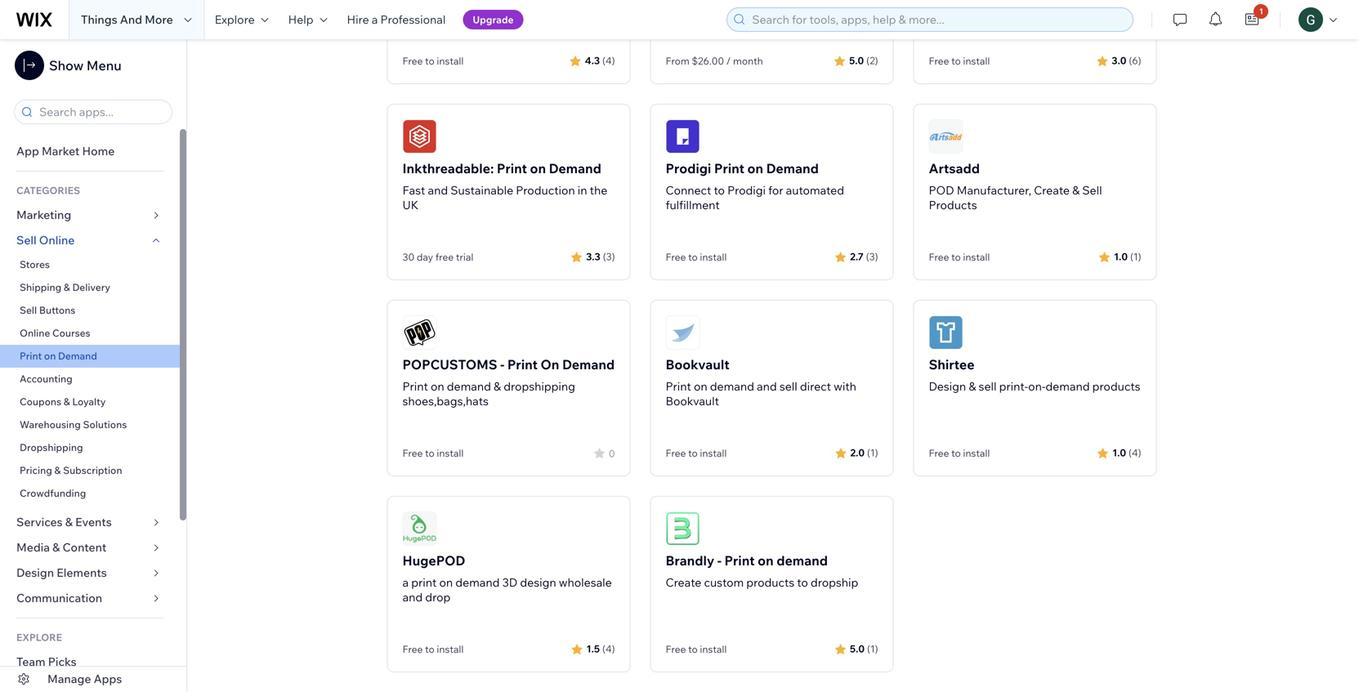 Task type: vqa. For each thing, say whether or not it's contained in the screenshot.
you
no



Task type: locate. For each thing, give the bounding box(es) containing it.
sell online link
[[0, 228, 180, 253]]

dropship
[[811, 576, 859, 590]]

inkthreadable: print on demand fast and sustainable production in the uk
[[403, 160, 608, 212]]

with
[[834, 379, 857, 394]]

hugepod logo image
[[403, 512, 437, 546]]

0 horizontal spatial -
[[500, 356, 505, 373]]

a
[[372, 12, 378, 27], [403, 576, 409, 590]]

manage apps link
[[0, 667, 186, 693]]

free down search for tools, apps, help & more... 'field'
[[929, 55, 950, 67]]

1 horizontal spatial prodigi
[[728, 183, 766, 197]]

0 horizontal spatial sell
[[780, 379, 798, 394]]

0 horizontal spatial and
[[403, 590, 423, 605]]

print inside inkthreadable: print on demand fast and sustainable production in the uk
[[497, 160, 527, 177]]

1 vertical spatial online
[[20, 327, 50, 339]]

3.0
[[1112, 54, 1127, 67]]

and right fast
[[428, 183, 448, 197]]

0 horizontal spatial a
[[372, 12, 378, 27]]

1 (3) from the left
[[603, 251, 615, 263]]

sell
[[1083, 183, 1103, 197], [16, 233, 37, 247], [20, 304, 37, 316]]

design down shirtee
[[929, 379, 967, 394]]

1 horizontal spatial -
[[718, 553, 722, 569]]

install for prodigi print on demand
[[700, 251, 727, 263]]

app
[[16, 144, 39, 158]]

from $26.00 / month
[[666, 55, 763, 67]]

on
[[541, 356, 560, 373]]

products inside brandly - print on demand create custom products to dropship
[[747, 576, 795, 590]]

demand inside hugepod a print on demand 3d design wholesale and drop
[[456, 576, 500, 590]]

design
[[520, 576, 556, 590]]

1 vertical spatial create
[[666, 576, 702, 590]]

0 vertical spatial products
[[1093, 379, 1141, 394]]

& inside artsadd pod manufacturer, create & sell products
[[1073, 183, 1080, 197]]

media & content link
[[0, 536, 180, 561]]

design elements link
[[0, 561, 180, 586]]

free right 2.0 (1)
[[929, 447, 950, 460]]

in
[[578, 183, 587, 197]]

prodigi left for
[[728, 183, 766, 197]]

print inside brandly - print on demand create custom products to dropship
[[725, 553, 755, 569]]

- inside 'popcustoms - print on demand print on demand & dropshipping shoes,bags,hats'
[[500, 356, 505, 373]]

professional
[[381, 12, 446, 27]]

0 vertical spatial prodigi
[[666, 160, 712, 177]]

(4) for shirtee
[[1129, 447, 1142, 459]]

on inside sidebar element
[[44, 350, 56, 362]]

free for prodigi print on demand
[[666, 251, 686, 263]]

online courses link
[[0, 322, 180, 345]]

1 horizontal spatial and
[[428, 183, 448, 197]]

demand up in
[[549, 160, 602, 177]]

brandly
[[666, 553, 715, 569]]

free to install for brandly - print on demand
[[666, 643, 727, 656]]

(3)
[[603, 251, 615, 263], [866, 251, 879, 263]]

1 vertical spatial (1)
[[867, 447, 879, 459]]

1 horizontal spatial (3)
[[866, 251, 879, 263]]

free for brandly - print on demand
[[666, 643, 686, 656]]

artsadd pod manufacturer, create & sell products
[[929, 160, 1103, 212]]

2 vertical spatial sell
[[20, 304, 37, 316]]

products right custom
[[747, 576, 795, 590]]

2 vertical spatial (4)
[[603, 643, 615, 655]]

on inside prodigi print on demand connect to prodigi for automated fulfillment
[[748, 160, 764, 177]]

0 vertical spatial online
[[39, 233, 75, 247]]

print on demand
[[20, 350, 97, 362]]

crowdfunding link
[[0, 482, 180, 505]]

demand down courses
[[58, 350, 97, 362]]

a inside hugepod a print on demand 3d design wholesale and drop
[[403, 576, 409, 590]]

create down brandly
[[666, 576, 702, 590]]

free for artsadd
[[929, 251, 950, 263]]

sell online
[[16, 233, 75, 247]]

sell left the print-
[[979, 379, 997, 394]]

0 horizontal spatial design
[[16, 566, 54, 580]]

prodigi
[[666, 160, 712, 177], [728, 183, 766, 197]]

demand right on
[[563, 356, 615, 373]]

brandly - print on demand create custom products to dropship
[[666, 553, 859, 590]]

1 vertical spatial products
[[747, 576, 795, 590]]

show menu
[[49, 57, 122, 74]]

print up the accounting
[[20, 350, 42, 362]]

0 vertical spatial create
[[1034, 183, 1070, 197]]

fulfillment
[[666, 198, 720, 212]]

to for 2.0 (1)
[[689, 447, 698, 460]]

services
[[16, 515, 63, 529]]

a for hugepod
[[403, 576, 409, 590]]

and
[[120, 12, 142, 27]]

1 horizontal spatial design
[[929, 379, 967, 394]]

sell left "direct"
[[780, 379, 798, 394]]

manufacturer,
[[957, 183, 1032, 197]]

1.0 (4)
[[1113, 447, 1142, 459]]

services & events link
[[0, 510, 180, 536]]

print inside sidebar element
[[20, 350, 42, 362]]

2 5.0 from the top
[[850, 643, 865, 655]]

print down 'bookvault logo'
[[666, 379, 692, 394]]

communication
[[16, 591, 105, 605]]

0 horizontal spatial products
[[747, 576, 795, 590]]

a right hire
[[372, 12, 378, 27]]

2 vertical spatial (1)
[[867, 643, 879, 655]]

products up 1.0 (4) on the right bottom of page
[[1093, 379, 1141, 394]]

install for hugepod
[[437, 643, 464, 656]]

(3) for inkthreadable: print on demand
[[603, 251, 615, 263]]

print
[[497, 160, 527, 177], [715, 160, 745, 177], [20, 350, 42, 362], [508, 356, 538, 373], [403, 379, 428, 394], [666, 379, 692, 394], [725, 553, 755, 569]]

sell
[[780, 379, 798, 394], [979, 379, 997, 394]]

team
[[16, 655, 45, 669]]

free down "products"
[[929, 251, 950, 263]]

3.0 (6)
[[1112, 54, 1142, 67]]

0 vertical spatial design
[[929, 379, 967, 394]]

free down fulfillment
[[666, 251, 686, 263]]

free down shoes,bags,hats
[[403, 447, 423, 460]]

print up custom
[[725, 553, 755, 569]]

create
[[1034, 183, 1070, 197], [666, 576, 702, 590]]

free right 1.5 (4)
[[666, 643, 686, 656]]

free to install for shirtee
[[929, 447, 990, 460]]

30 day free trial
[[403, 251, 474, 263]]

bookvault logo image
[[666, 316, 700, 350]]

1 vertical spatial design
[[16, 566, 54, 580]]

on inside bookvault print on demand and sell direct with bookvault
[[694, 379, 708, 394]]

1 5.0 from the top
[[850, 54, 864, 67]]

shirtee logo image
[[929, 316, 964, 350]]

design elements
[[16, 566, 107, 580]]

0 vertical spatial sell
[[1083, 183, 1103, 197]]

1.0 (1)
[[1114, 251, 1142, 263]]

5.0
[[850, 54, 864, 67], [850, 643, 865, 655]]

free to install for popcustoms - print on demand
[[403, 447, 464, 460]]

online down sell buttons
[[20, 327, 50, 339]]

1 vertical spatial bookvault
[[666, 394, 719, 408]]

2 (3) from the left
[[866, 251, 879, 263]]

1 button
[[1235, 0, 1271, 39]]

and down print
[[403, 590, 423, 605]]

1 horizontal spatial products
[[1093, 379, 1141, 394]]

0 vertical spatial a
[[372, 12, 378, 27]]

1 horizontal spatial a
[[403, 576, 409, 590]]

show menu button
[[15, 51, 122, 80]]

free down print
[[403, 643, 423, 656]]

inkthreadable: print on demand logo image
[[403, 119, 437, 154]]

market
[[42, 144, 80, 158]]

1
[[1260, 6, 1264, 16]]

demand up for
[[767, 160, 819, 177]]

prodigi up the connect
[[666, 160, 712, 177]]

create inside artsadd pod manufacturer, create & sell products
[[1034, 183, 1070, 197]]

demand
[[447, 379, 491, 394], [710, 379, 755, 394], [1046, 379, 1090, 394], [777, 553, 828, 569], [456, 576, 500, 590]]

demand inside 'popcustoms - print on demand print on demand & dropshipping shoes,bags,hats'
[[447, 379, 491, 394]]

pricing
[[20, 464, 52, 477]]

demand inside "shirtee design & sell print-on-demand products"
[[1046, 379, 1090, 394]]

0
[[609, 448, 615, 460]]

online inside online courses link
[[20, 327, 50, 339]]

warehousing solutions
[[20, 419, 127, 431]]

& inside 'popcustoms - print on demand print on demand & dropshipping shoes,bags,hats'
[[494, 379, 501, 394]]

on inside inkthreadable: print on demand fast and sustainable production in the uk
[[530, 160, 546, 177]]

1 bookvault from the top
[[666, 356, 730, 373]]

online down marketing on the left top
[[39, 233, 75, 247]]

pod
[[929, 183, 955, 197]]

create inside brandly - print on demand create custom products to dropship
[[666, 576, 702, 590]]

0 horizontal spatial (3)
[[603, 251, 615, 263]]

install for popcustoms - print on demand
[[437, 447, 464, 460]]

- up custom
[[718, 553, 722, 569]]

1 horizontal spatial sell
[[979, 379, 997, 394]]

products for demand
[[747, 576, 795, 590]]

bookvault
[[666, 356, 730, 373], [666, 394, 719, 408]]

products for print-
[[1093, 379, 1141, 394]]

shipping & delivery
[[20, 281, 110, 294]]

2 sell from the left
[[979, 379, 997, 394]]

0 vertical spatial 5.0
[[850, 54, 864, 67]]

install
[[437, 55, 464, 67], [963, 55, 990, 67], [700, 251, 727, 263], [963, 251, 990, 263], [437, 447, 464, 460], [700, 447, 727, 460], [963, 447, 990, 460], [437, 643, 464, 656], [700, 643, 727, 656]]

to for 3.0 (6)
[[952, 55, 961, 67]]

(1) for demand
[[867, 643, 879, 655]]

0 horizontal spatial create
[[666, 576, 702, 590]]

2 vertical spatial and
[[403, 590, 423, 605]]

0 vertical spatial 1.0
[[1114, 251, 1128, 263]]

design inside "shirtee design & sell print-on-demand products"
[[929, 379, 967, 394]]

Search for tools, apps, help & more... field
[[748, 8, 1129, 31]]

hire a professional
[[347, 12, 446, 27]]

design down media
[[16, 566, 54, 580]]

(3) right 3.3
[[603, 251, 615, 263]]

demand inside inkthreadable: print on demand fast and sustainable production in the uk
[[549, 160, 602, 177]]

direct
[[800, 379, 832, 394]]

1 vertical spatial and
[[757, 379, 777, 394]]

to for 1.5 (4)
[[425, 643, 435, 656]]

demand inside brandly - print on demand create custom products to dropship
[[777, 553, 828, 569]]

1 vertical spatial -
[[718, 553, 722, 569]]

1 horizontal spatial create
[[1034, 183, 1070, 197]]

dropshipping
[[20, 442, 83, 454]]

5.0 for 5.0 (2)
[[850, 54, 864, 67]]

to inside brandly - print on demand create custom products to dropship
[[797, 576, 808, 590]]

1 vertical spatial (4)
[[1129, 447, 1142, 459]]

1 sell from the left
[[780, 379, 798, 394]]

5.0 down dropship
[[850, 643, 865, 655]]

a left print
[[403, 576, 409, 590]]

free right 0
[[666, 447, 686, 460]]

free to install
[[403, 55, 464, 67], [929, 55, 990, 67], [666, 251, 727, 263], [929, 251, 990, 263], [403, 447, 464, 460], [666, 447, 727, 460], [929, 447, 990, 460], [403, 643, 464, 656], [666, 643, 727, 656]]

sustainable
[[451, 183, 514, 197]]

manage
[[47, 672, 91, 686]]

on inside brandly - print on demand create custom products to dropship
[[758, 553, 774, 569]]

1 vertical spatial prodigi
[[728, 183, 766, 197]]

1 vertical spatial sell
[[16, 233, 37, 247]]

connect
[[666, 183, 712, 197]]

inkthreadable:
[[403, 160, 494, 177]]

(1)
[[1131, 251, 1142, 263], [867, 447, 879, 459], [867, 643, 879, 655]]

5.0 (2)
[[850, 54, 879, 67]]

and left "direct"
[[757, 379, 777, 394]]

0 vertical spatial bookvault
[[666, 356, 730, 373]]

1 vertical spatial 5.0
[[850, 643, 865, 655]]

1 vertical spatial a
[[403, 576, 409, 590]]

products inside "shirtee design & sell print-on-demand products"
[[1093, 379, 1141, 394]]

print up fulfillment
[[715, 160, 745, 177]]

coupons & loyalty
[[20, 396, 106, 408]]

0 vertical spatial (1)
[[1131, 251, 1142, 263]]

(3) right the 2.7
[[866, 251, 879, 263]]

content
[[63, 540, 107, 555]]

2 bookvault from the top
[[666, 394, 719, 408]]

0 vertical spatial -
[[500, 356, 505, 373]]

0 vertical spatial and
[[428, 183, 448, 197]]

artsadd logo image
[[929, 119, 964, 154]]

(4)
[[603, 54, 615, 67], [1129, 447, 1142, 459], [603, 643, 615, 655]]

online
[[39, 233, 75, 247], [20, 327, 50, 339]]

on-
[[1029, 379, 1046, 394]]

print up sustainable
[[497, 160, 527, 177]]

- up dropshipping
[[500, 356, 505, 373]]

5.0 left (2)
[[850, 54, 864, 67]]

/
[[727, 55, 731, 67]]

(4) for hugepod
[[603, 643, 615, 655]]

2 horizontal spatial and
[[757, 379, 777, 394]]

2.0
[[851, 447, 865, 459]]

- inside brandly - print on demand create custom products to dropship
[[718, 553, 722, 569]]

create right manufacturer, in the right of the page
[[1034, 183, 1070, 197]]

1 vertical spatial 1.0
[[1113, 447, 1127, 459]]



Task type: describe. For each thing, give the bounding box(es) containing it.
sell buttons
[[20, 304, 75, 316]]

free for popcustoms - print on demand
[[403, 447, 423, 460]]

sell for sell online
[[16, 233, 37, 247]]

products
[[929, 198, 978, 212]]

free
[[436, 251, 454, 263]]

menu
[[87, 57, 122, 74]]

design inside sidebar element
[[16, 566, 54, 580]]

day
[[417, 251, 433, 263]]

popcustoms - print on demand logo image
[[403, 316, 437, 350]]

sell inside artsadd pod manufacturer, create & sell products
[[1083, 183, 1103, 197]]

prodigi print on demand connect to prodigi for automated fulfillment
[[666, 160, 845, 212]]

sell inside bookvault print on demand and sell direct with bookvault
[[780, 379, 798, 394]]

install for artsadd
[[963, 251, 990, 263]]

and inside bookvault print on demand and sell direct with bookvault
[[757, 379, 777, 394]]

free for bookvault
[[666, 447, 686, 460]]

install for shirtee
[[963, 447, 990, 460]]

app market home
[[16, 144, 115, 158]]

free to install for prodigi print on demand
[[666, 251, 727, 263]]

accounting link
[[0, 368, 180, 391]]

things and more
[[81, 12, 173, 27]]

print-
[[1000, 379, 1029, 394]]

2.7
[[850, 251, 864, 263]]

4.3 (4)
[[585, 54, 615, 67]]

buttons
[[39, 304, 75, 316]]

1.0 for artsadd
[[1114, 251, 1128, 263]]

apps
[[94, 672, 122, 686]]

4.3
[[585, 54, 600, 67]]

hire a professional link
[[337, 0, 456, 39]]

warehousing solutions link
[[0, 414, 180, 437]]

30
[[403, 251, 415, 263]]

home
[[82, 144, 115, 158]]

3.3
[[586, 251, 601, 263]]

dropshipping link
[[0, 437, 180, 460]]

print inside bookvault print on demand and sell direct with bookvault
[[666, 379, 692, 394]]

and inside inkthreadable: print on demand fast and sustainable production in the uk
[[428, 183, 448, 197]]

2.7 (3)
[[850, 251, 879, 263]]

- for popcustoms
[[500, 356, 505, 373]]

services & events
[[16, 515, 112, 529]]

free for shirtee
[[929, 447, 950, 460]]

wholesale
[[559, 576, 612, 590]]

prodigi print on demand logo image
[[666, 119, 700, 154]]

elements
[[57, 566, 107, 580]]

more
[[145, 12, 173, 27]]

on inside 'popcustoms - print on demand print on demand & dropshipping shoes,bags,hats'
[[431, 379, 444, 394]]

show
[[49, 57, 84, 74]]

courses
[[52, 327, 90, 339]]

sell buttons link
[[0, 299, 180, 322]]

shoes,bags,hats
[[403, 394, 489, 408]]

0 vertical spatial (4)
[[603, 54, 615, 67]]

month
[[733, 55, 763, 67]]

categories
[[16, 184, 80, 197]]

on inside hugepod a print on demand 3d design wholesale and drop
[[439, 576, 453, 590]]

free to install for artsadd
[[929, 251, 990, 263]]

to for 5.0 (1)
[[689, 643, 698, 656]]

sell for sell buttons
[[20, 304, 37, 316]]

sell inside "shirtee design & sell print-on-demand products"
[[979, 379, 997, 394]]

(2)
[[867, 54, 879, 67]]

(6)
[[1129, 54, 1142, 67]]

explore
[[16, 632, 62, 644]]

shirtee
[[929, 356, 975, 373]]

(1) for and
[[867, 447, 879, 459]]

to inside prodigi print on demand connect to prodigi for automated fulfillment
[[714, 183, 725, 197]]

online inside the sell online link
[[39, 233, 75, 247]]

to for 2.7 (3)
[[689, 251, 698, 263]]

free to install for bookvault
[[666, 447, 727, 460]]

& inside "shirtee design & sell print-on-demand products"
[[969, 379, 977, 394]]

accounting
[[20, 373, 73, 385]]

print
[[411, 576, 437, 590]]

hire
[[347, 12, 369, 27]]

demand inside sidebar element
[[58, 350, 97, 362]]

app market home link
[[0, 139, 180, 164]]

drop
[[425, 590, 451, 605]]

5.0 for 5.0 (1)
[[850, 643, 865, 655]]

brandly - print on demand logo image
[[666, 512, 700, 546]]

print inside prodigi print on demand connect to prodigi for automated fulfillment
[[715, 160, 745, 177]]

explore
[[215, 12, 255, 27]]

2.0 (1)
[[851, 447, 879, 459]]

trial
[[456, 251, 474, 263]]

free to install for hugepod
[[403, 643, 464, 656]]

free down professional
[[403, 55, 423, 67]]

sidebar element
[[0, 39, 187, 693]]

- for brandly
[[718, 553, 722, 569]]

things
[[81, 12, 117, 27]]

Search apps... field
[[34, 101, 167, 123]]

demand inside bookvault print on demand and sell direct with bookvault
[[710, 379, 755, 394]]

shipping & delivery link
[[0, 276, 180, 299]]

team picks link
[[0, 650, 180, 675]]

pricing & subscription
[[20, 464, 122, 477]]

shipping
[[20, 281, 62, 294]]

install for brandly - print on demand
[[700, 643, 727, 656]]

stores
[[20, 258, 50, 271]]

solutions
[[83, 419, 127, 431]]

demand inside prodigi print on demand connect to prodigi for automated fulfillment
[[767, 160, 819, 177]]

coupons & loyalty link
[[0, 391, 180, 414]]

to for 4.3 (4)
[[425, 55, 435, 67]]

demand inside 'popcustoms - print on demand print on demand & dropshipping shoes,bags,hats'
[[563, 356, 615, 373]]

from
[[666, 55, 690, 67]]

to for 1.0 (1)
[[952, 251, 961, 263]]

& inside 'link'
[[52, 540, 60, 555]]

automated
[[786, 183, 845, 197]]

free for hugepod
[[403, 643, 423, 656]]

loyalty
[[72, 396, 106, 408]]

a for hire
[[372, 12, 378, 27]]

coupons
[[20, 396, 61, 408]]

(3) for prodigi print on demand
[[866, 251, 879, 263]]

0 horizontal spatial prodigi
[[666, 160, 712, 177]]

for
[[769, 183, 784, 197]]

online courses
[[20, 327, 90, 339]]

print left on
[[508, 356, 538, 373]]

help
[[288, 12, 314, 27]]

custom
[[704, 576, 744, 590]]

(1) for &
[[1131, 251, 1142, 263]]

1.5
[[587, 643, 600, 655]]

pricing & subscription link
[[0, 460, 180, 482]]

help button
[[279, 0, 337, 39]]

delivery
[[72, 281, 110, 294]]

upgrade
[[473, 13, 514, 26]]

install for bookvault
[[700, 447, 727, 460]]

stores link
[[0, 253, 180, 276]]

popcustoms - print on demand print on demand & dropshipping shoes,bags,hats
[[403, 356, 615, 408]]

and inside hugepod a print on demand 3d design wholesale and drop
[[403, 590, 423, 605]]

subscription
[[63, 464, 122, 477]]

to for 1.0 (4)
[[952, 447, 961, 460]]

popcustoms
[[403, 356, 498, 373]]

1.0 for shirtee
[[1113, 447, 1127, 459]]

print up shoes,bags,hats
[[403, 379, 428, 394]]



